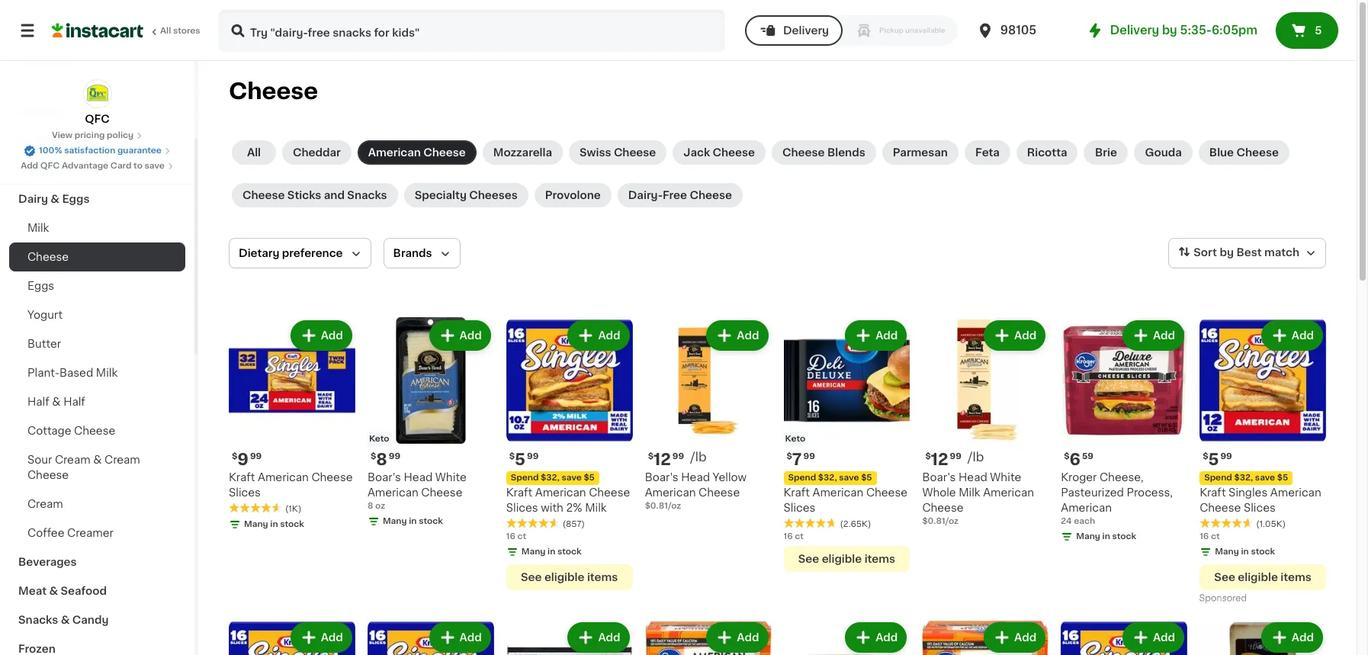 Task type: locate. For each thing, give the bounding box(es) containing it.
2 $5 from the left
[[862, 474, 873, 482]]

99 up the boar's head white american cheese 8 oz
[[389, 452, 401, 461]]

0 horizontal spatial $0.81/oz
[[645, 502, 682, 510]]

sour cream & cream cheese link
[[9, 446, 185, 490]]

1 horizontal spatial $12.99 per pound element
[[923, 450, 1049, 470]]

2 keto from the left
[[786, 435, 806, 443]]

$12.99 per pound element up yellow
[[645, 450, 772, 470]]

boar's left yellow
[[645, 472, 679, 483]]

many in stock down (1k)
[[244, 520, 304, 529]]

1 horizontal spatial ct
[[795, 533, 804, 541]]

all for all stores
[[160, 27, 171, 35]]

cream down cottage cheese link
[[105, 455, 140, 465]]

add qfc advantage card to save link
[[21, 160, 174, 172]]

2 99 from the left
[[389, 452, 401, 461]]

head inside boar's head yellow american cheese $0.81/oz
[[682, 472, 710, 483]]

mozzarella link
[[483, 140, 563, 165]]

1 horizontal spatial 16 ct
[[784, 533, 804, 541]]

1 horizontal spatial 12
[[931, 452, 949, 468]]

kraft american cheese slices up (1k)
[[229, 472, 353, 498]]

save for kraft american cheese slices
[[840, 474, 860, 482]]

(2.65k)
[[841, 520, 872, 529]]

by inside field
[[1220, 247, 1235, 258]]

1 spend from the left
[[511, 474, 539, 482]]

0 horizontal spatial see eligible items
[[521, 572, 618, 583]]

eligible for kraft singles american cheese slices
[[1239, 572, 1279, 583]]

1 horizontal spatial kraft american cheese slices
[[784, 487, 908, 513]]

(857)
[[563, 520, 585, 529]]

0 horizontal spatial head
[[404, 472, 433, 483]]

1 horizontal spatial half
[[63, 397, 85, 407]]

1 head from the left
[[404, 472, 433, 483]]

$ inside $ 7 99
[[787, 452, 793, 461]]

service type group
[[745, 15, 958, 46]]

3 16 ct from the left
[[1200, 533, 1221, 541]]

eligible for kraft american cheese slices with 2% milk
[[545, 572, 585, 583]]

99 up whole
[[950, 452, 962, 461]]

1 keto from the left
[[369, 435, 390, 443]]

0 horizontal spatial see eligible items button
[[506, 565, 633, 591]]

2 spend from the left
[[789, 474, 817, 482]]

eggs
[[62, 194, 90, 204], [27, 281, 54, 291]]

satisfaction
[[64, 147, 115, 155]]

0 horizontal spatial $ 5 99
[[510, 452, 539, 468]]

& for candy
[[61, 615, 70, 626]]

product group containing 6
[[1062, 317, 1188, 546]]

see eligible items up sponsored badge image
[[1215, 572, 1312, 583]]

99 inside $ 9 99
[[250, 452, 262, 461]]

boar's inside the boar's head white american cheese 8 oz
[[368, 472, 401, 483]]

0 horizontal spatial snacks
[[18, 615, 58, 626]]

see eligible items down (857) at the left bottom
[[521, 572, 618, 583]]

many in stock down the each
[[1077, 533, 1137, 541]]

1 vertical spatial snacks
[[18, 615, 58, 626]]

boar's inside boar's head white whole milk american cheese $0.81/oz
[[923, 472, 956, 483]]

0 horizontal spatial white
[[436, 472, 467, 483]]

0 horizontal spatial see
[[521, 572, 542, 583]]

2 horizontal spatial 16
[[1200, 533, 1210, 541]]

16 ct for kraft american cheese slices
[[784, 533, 804, 541]]

1 $ 12 99 from the left
[[648, 452, 685, 468]]

many for 8
[[383, 517, 407, 526]]

save up (2.65k)
[[840, 474, 860, 482]]

/lb for yellow
[[691, 451, 707, 463]]

add qfc advantage card to save
[[21, 162, 165, 170]]

16 for kraft american cheese slices with 2% milk
[[506, 533, 516, 541]]

&
[[51, 194, 60, 204], [52, 397, 61, 407], [93, 455, 102, 465], [49, 586, 58, 597], [61, 615, 70, 626]]

2 horizontal spatial ct
[[1212, 533, 1221, 541]]

each
[[1075, 517, 1096, 526]]

meat & seafood
[[18, 586, 107, 597]]

pasteurized
[[1062, 487, 1125, 498]]

1 $ from the left
[[232, 452, 238, 461]]

2 16 from the left
[[784, 533, 793, 541]]

5 99 from the left
[[804, 452, 816, 461]]

to
[[134, 162, 143, 170]]

see eligible items for kraft american cheese slices with 2% milk
[[521, 572, 618, 583]]

1 horizontal spatial see
[[799, 554, 820, 565]]

eggs link
[[9, 272, 185, 301]]

items
[[865, 554, 896, 565], [587, 572, 618, 583], [1281, 572, 1312, 583]]

boar's for american
[[923, 472, 956, 483]]

sour
[[27, 455, 52, 465]]

$12.99 per pound element up boar's head white whole milk american cheese $0.81/oz
[[923, 450, 1049, 470]]

save up kraft american cheese slices with 2% milk on the left bottom of page
[[562, 474, 582, 482]]

plant-
[[27, 368, 59, 378]]

2 horizontal spatial spend
[[1205, 474, 1233, 482]]

1 spend $32, save $5 from the left
[[511, 474, 595, 482]]

1 vertical spatial $0.81/oz
[[923, 517, 959, 526]]

1 horizontal spatial eligible
[[822, 554, 862, 565]]

0 horizontal spatial /lb
[[691, 451, 707, 463]]

recipes
[[18, 107, 63, 118]]

meat & seafood link
[[9, 577, 185, 606]]

milk right "2%" at the left bottom of page
[[585, 503, 607, 513]]

2 /lb from the left
[[968, 451, 985, 463]]

parmesan
[[893, 147, 948, 158]]

stores
[[173, 27, 200, 35]]

12 up boar's head yellow american cheese $0.81/oz
[[654, 452, 671, 468]]

0 horizontal spatial $32,
[[541, 474, 560, 482]]

save for kraft singles american cheese slices
[[1256, 474, 1276, 482]]

many in stock down (857) at the left bottom
[[522, 548, 582, 556]]

3 head from the left
[[959, 472, 988, 483]]

preference
[[282, 248, 343, 259]]

white inside the boar's head white american cheese 8 oz
[[436, 472, 467, 483]]

1 horizontal spatial by
[[1220, 247, 1235, 258]]

many in stock
[[383, 517, 443, 526], [244, 520, 304, 529], [1077, 533, 1137, 541], [522, 548, 582, 556], [1216, 548, 1276, 556]]

slices down 9
[[229, 487, 261, 498]]

many
[[383, 517, 407, 526], [244, 520, 268, 529], [1077, 533, 1101, 541], [522, 548, 546, 556], [1216, 548, 1240, 556]]

0 horizontal spatial delivery
[[784, 25, 829, 36]]

1 horizontal spatial $ 12 99
[[926, 452, 962, 468]]

many for 9
[[244, 520, 268, 529]]

3 16 from the left
[[1200, 533, 1210, 541]]

2 $ from the left
[[371, 452, 376, 461]]

12 up whole
[[931, 452, 949, 468]]

& up the cottage
[[52, 397, 61, 407]]

dietary preference
[[239, 248, 343, 259]]

2 boar's from the left
[[645, 472, 679, 483]]

& left candy
[[61, 615, 70, 626]]

7 99 from the left
[[1221, 452, 1233, 461]]

1 vertical spatial qfc
[[40, 162, 60, 170]]

$32, for kraft singles american cheese slices
[[1235, 474, 1254, 482]]

see for kraft american cheese slices with 2% milk
[[521, 572, 542, 583]]

6 99 from the left
[[950, 452, 962, 461]]

$ 5 99 up kraft american cheese slices with 2% milk on the left bottom of page
[[510, 452, 539, 468]]

$ 5 99
[[510, 452, 539, 468], [1203, 452, 1233, 468]]

2 horizontal spatial boar's
[[923, 472, 956, 483]]

many down oz
[[383, 517, 407, 526]]

1 vertical spatial all
[[247, 147, 261, 158]]

white for cheese
[[436, 472, 467, 483]]

1 horizontal spatial spend $32, save $5
[[789, 474, 873, 482]]

1 $ 5 99 from the left
[[510, 452, 539, 468]]

0 horizontal spatial eggs
[[27, 281, 54, 291]]

$ 5 99 for singles
[[1203, 452, 1233, 468]]

spend down $ 7 99
[[789, 474, 817, 482]]

by right "sort" in the top right of the page
[[1220, 247, 1235, 258]]

ct
[[518, 533, 527, 541], [795, 533, 804, 541], [1212, 533, 1221, 541]]

frozen
[[18, 644, 56, 655]]

see eligible items for kraft american cheese slices
[[799, 554, 896, 565]]

gouda link
[[1135, 140, 1193, 165]]

& down cottage cheese link
[[93, 455, 102, 465]]

items for kraft singles american cheese slices
[[1281, 572, 1312, 583]]

mozzarella
[[493, 147, 552, 158]]

2 horizontal spatial head
[[959, 472, 988, 483]]

stock down kroger cheese, pasteurized process, american 24 each at the bottom right
[[1113, 533, 1137, 541]]

eligible for kraft american cheese slices
[[822, 554, 862, 565]]

all left cheddar link
[[247, 147, 261, 158]]

0 horizontal spatial boar's
[[368, 472, 401, 483]]

1 16 ct from the left
[[506, 533, 527, 541]]

1 horizontal spatial $0.81/oz
[[923, 517, 959, 526]]

keto for 8
[[369, 435, 390, 443]]

snacks inside cheese sticks and snacks link
[[347, 190, 387, 201]]

3 99 from the left
[[527, 452, 539, 461]]

2 horizontal spatial see eligible items
[[1215, 572, 1312, 583]]

1 horizontal spatial see eligible items button
[[784, 546, 911, 572]]

0 horizontal spatial spend $32, save $5
[[511, 474, 595, 482]]

2 horizontal spatial $5
[[1278, 474, 1289, 482]]

guarantee
[[117, 147, 162, 155]]

spend $32, save $5 inside product group
[[789, 474, 873, 482]]

produce link
[[9, 156, 185, 185]]

8 left oz
[[368, 502, 373, 510]]

1 12 from the left
[[654, 452, 671, 468]]

2 horizontal spatial spend $32, save $5
[[1205, 474, 1289, 482]]

1 half from the left
[[27, 397, 49, 407]]

99 up boar's head yellow american cheese $0.81/oz
[[673, 452, 685, 461]]

in for 8
[[409, 517, 417, 526]]

many up sponsored badge image
[[1216, 548, 1240, 556]]

5 button
[[1277, 12, 1339, 49]]

eligible down (2.65k)
[[822, 554, 862, 565]]

2 12 from the left
[[931, 452, 949, 468]]

see eligible items down (2.65k)
[[799, 554, 896, 565]]

0 vertical spatial all
[[160, 27, 171, 35]]

kraft
[[229, 472, 255, 483], [506, 487, 533, 498], [784, 487, 810, 498], [1200, 487, 1227, 498]]

0 horizontal spatial all
[[160, 27, 171, 35]]

spend $32, save $5
[[511, 474, 595, 482], [789, 474, 873, 482], [1205, 474, 1289, 482]]

spend for kraft singles american cheese slices
[[1205, 474, 1233, 482]]

3 boar's from the left
[[923, 472, 956, 483]]

all left stores
[[160, 27, 171, 35]]

spend $32, save $5 down $ 7 99
[[789, 474, 873, 482]]

1 boar's from the left
[[368, 472, 401, 483]]

& right meat
[[49, 586, 58, 597]]

kraft american cheese slices for spend $32, save $5
[[784, 487, 908, 513]]

by
[[1163, 24, 1178, 36], [1220, 247, 1235, 258]]

$5 up kraft american cheese slices with 2% milk on the left bottom of page
[[584, 474, 595, 482]]

eggs up yogurt
[[27, 281, 54, 291]]

99 up kraft american cheese slices with 2% milk on the left bottom of page
[[527, 452, 539, 461]]

many in stock down the boar's head white american cheese 8 oz
[[383, 517, 443, 526]]

0 horizontal spatial kraft american cheese slices
[[229, 472, 353, 498]]

$32, for kraft american cheese slices
[[819, 474, 837, 482]]

0 horizontal spatial 12
[[654, 452, 671, 468]]

5 for kraft american cheese slices with 2% milk
[[515, 452, 526, 468]]

white inside boar's head white whole milk american cheese $0.81/oz
[[991, 472, 1022, 483]]

creamer
[[67, 528, 114, 539]]

16 ct for kraft american cheese slices with 2% milk
[[506, 533, 527, 541]]

$ 12 99 for boar's head yellow american cheese
[[648, 452, 685, 468]]

milk right whole
[[959, 487, 981, 498]]

1 horizontal spatial eggs
[[62, 194, 90, 204]]

0 horizontal spatial $12.99 per pound element
[[645, 450, 772, 470]]

5 for kraft singles american cheese slices
[[1209, 452, 1220, 468]]

spend $32, save $5 for kraft american cheese slices with 2% milk
[[511, 474, 595, 482]]

yogurt
[[27, 310, 63, 320]]

2 white from the left
[[991, 472, 1022, 483]]

many in stock for 8
[[383, 517, 443, 526]]

1 /lb from the left
[[691, 451, 707, 463]]

1 horizontal spatial $ 5 99
[[1203, 452, 1233, 468]]

slices down $ 7 99
[[784, 503, 816, 513]]

many down $ 9 99
[[244, 520, 268, 529]]

2 $ 12 99 from the left
[[926, 452, 962, 468]]

in
[[409, 517, 417, 526], [270, 520, 278, 529], [1103, 533, 1111, 541], [548, 548, 556, 556], [1242, 548, 1250, 556]]

2 16 ct from the left
[[784, 533, 804, 541]]

2 ct from the left
[[795, 533, 804, 541]]

2 head from the left
[[682, 472, 710, 483]]

slices left with
[[506, 503, 538, 513]]

boar's inside boar's head yellow american cheese $0.81/oz
[[645, 472, 679, 483]]

spend $32, save $5 up kraft american cheese slices with 2% milk on the left bottom of page
[[511, 474, 595, 482]]

1 horizontal spatial 16
[[784, 533, 793, 541]]

view pricing policy
[[52, 131, 134, 140]]

0 horizontal spatial items
[[587, 572, 618, 583]]

cheese sticks and snacks link
[[232, 183, 398, 208]]

99
[[250, 452, 262, 461], [389, 452, 401, 461], [527, 452, 539, 461], [673, 452, 685, 461], [804, 452, 816, 461], [950, 452, 962, 461], [1221, 452, 1233, 461]]

/lb
[[691, 451, 707, 463], [968, 451, 985, 463]]

advantage
[[62, 162, 108, 170]]

delivery inside button
[[784, 25, 829, 36]]

$5 up kraft singles american cheese slices
[[1278, 474, 1289, 482]]

many in stock for 6
[[1077, 533, 1137, 541]]

kraft inside kraft american cheese slices with 2% milk
[[506, 487, 533, 498]]

1 horizontal spatial 8
[[376, 452, 387, 468]]

head inside the boar's head white american cheese 8 oz
[[404, 472, 433, 483]]

1 horizontal spatial /lb
[[968, 451, 985, 463]]

/lb up boar's head yellow american cheese $0.81/oz
[[691, 451, 707, 463]]

3 $32, from the left
[[1235, 474, 1254, 482]]

3 spend from the left
[[1205, 474, 1233, 482]]

stock down the boar's head white american cheese 8 oz
[[419, 517, 443, 526]]

half down plant-based milk
[[63, 397, 85, 407]]

by left 5:35-
[[1163, 24, 1178, 36]]

8 up oz
[[376, 452, 387, 468]]

eggs down advantage
[[62, 194, 90, 204]]

candy
[[72, 615, 109, 626]]

$ inside $ 8 99
[[371, 452, 376, 461]]

1 horizontal spatial boar's
[[645, 472, 679, 483]]

stock down (1k)
[[280, 520, 304, 529]]

cheese inside the boar's head white american cheese 8 oz
[[421, 487, 463, 498]]

jack cheese
[[684, 147, 755, 158]]

spend up kraft american cheese slices with 2% milk on the left bottom of page
[[511, 474, 539, 482]]

3 ct from the left
[[1212, 533, 1221, 541]]

1 $5 from the left
[[584, 474, 595, 482]]

cream down cottage cheese
[[55, 455, 91, 465]]

spend $32, save $5 up singles
[[1205, 474, 1289, 482]]

thanksgiving
[[18, 136, 91, 147]]

1 99 from the left
[[250, 452, 262, 461]]

slices down singles
[[1244, 503, 1276, 513]]

$5 for kraft american cheese slices
[[862, 474, 873, 482]]

1 vertical spatial 8
[[368, 502, 373, 510]]

cheese inside boar's head yellow american cheese $0.81/oz
[[699, 487, 740, 498]]

Best match Sort by field
[[1169, 238, 1327, 269]]

in for 9
[[270, 520, 278, 529]]

keto up $ 8 99
[[369, 435, 390, 443]]

see eligible items button down (857) at the left bottom
[[506, 565, 633, 591]]

american inside boar's head yellow american cheese $0.81/oz
[[645, 487, 696, 498]]

brands button
[[383, 238, 461, 269]]

1 horizontal spatial see eligible items
[[799, 554, 896, 565]]

butter
[[27, 339, 61, 349]]

$12.99 per pound element
[[645, 450, 772, 470], [923, 450, 1049, 470]]

4 99 from the left
[[673, 452, 685, 461]]

kroger
[[1062, 472, 1098, 483]]

& for seafood
[[49, 586, 58, 597]]

brie link
[[1085, 140, 1129, 165]]

half & half
[[27, 397, 85, 407]]

half down plant-
[[27, 397, 49, 407]]

kraft for (857)
[[506, 487, 533, 498]]

1 horizontal spatial all
[[247, 147, 261, 158]]

jack
[[684, 147, 711, 158]]

sponsored badge image
[[1200, 595, 1247, 603]]

0 vertical spatial by
[[1163, 24, 1178, 36]]

kraft inside kraft singles american cheese slices
[[1200, 487, 1227, 498]]

produce
[[18, 165, 65, 176]]

& right the dairy
[[51, 194, 60, 204]]

3 $5 from the left
[[1278, 474, 1289, 482]]

2 horizontal spatial eligible
[[1239, 572, 1279, 583]]

100% satisfaction guarantee
[[39, 147, 162, 155]]

qfc up view pricing policy link
[[85, 114, 110, 124]]

snacks up frozen
[[18, 615, 58, 626]]

2 $ 5 99 from the left
[[1203, 452, 1233, 468]]

2 spend $32, save $5 from the left
[[789, 474, 873, 482]]

head for $0.81/oz
[[682, 472, 710, 483]]

$ 12 99 up whole
[[926, 452, 962, 468]]

slices for (1k)
[[229, 487, 261, 498]]

product group
[[229, 317, 355, 534], [368, 317, 494, 531], [506, 317, 633, 591], [645, 317, 772, 513], [784, 317, 911, 572], [923, 317, 1049, 528], [1062, 317, 1188, 546], [1200, 317, 1327, 607], [229, 620, 355, 655], [368, 620, 494, 655], [506, 620, 633, 655], [645, 620, 772, 655], [784, 620, 911, 655], [923, 620, 1049, 655], [1062, 620, 1188, 655], [1200, 620, 1327, 655]]

7 $ from the left
[[1065, 452, 1070, 461]]

milk inside boar's head white whole milk american cheese $0.81/oz
[[959, 487, 981, 498]]

slices inside kraft american cheese slices with 2% milk
[[506, 503, 538, 513]]

cottage
[[27, 426, 71, 436]]

$ inside $ 6 59
[[1065, 452, 1070, 461]]

1 ct from the left
[[518, 533, 527, 541]]

0 horizontal spatial ct
[[518, 533, 527, 541]]

12 for boar's head yellow american cheese
[[654, 452, 671, 468]]

spend for kraft american cheese slices
[[789, 474, 817, 482]]

boar's up whole
[[923, 472, 956, 483]]

kraft american cheese slices with 2% milk
[[506, 487, 631, 513]]

2 $12.99 per pound element from the left
[[923, 450, 1049, 470]]

cheese link
[[9, 243, 185, 272]]

1 16 from the left
[[506, 533, 516, 541]]

0 vertical spatial snacks
[[347, 190, 387, 201]]

99 right 9
[[250, 452, 262, 461]]

cheese inside kraft american cheese slices with 2% milk
[[589, 487, 631, 498]]

16 ct for kraft singles american cheese slices
[[1200, 533, 1221, 541]]

see eligible items button down (2.65k)
[[784, 546, 911, 572]]

spend up singles
[[1205, 474, 1233, 482]]

eligible up sponsored badge image
[[1239, 572, 1279, 583]]

$12.99 per pound element for white
[[923, 450, 1049, 470]]

$ 12 99 up boar's head yellow american cheese $0.81/oz
[[648, 452, 685, 468]]

99 for kraft american cheese slices with 2% milk
[[527, 452, 539, 461]]

0 horizontal spatial eligible
[[545, 572, 585, 583]]

99 right the 7 in the right bottom of the page
[[804, 452, 816, 461]]

0 horizontal spatial by
[[1163, 24, 1178, 36]]

product group containing 7
[[784, 317, 911, 572]]

snacks right the and
[[347, 190, 387, 201]]

cream
[[55, 455, 91, 465], [105, 455, 140, 465], [27, 499, 63, 510]]

/lb up boar's head white whole milk american cheese $0.81/oz
[[968, 451, 985, 463]]

3 spend $32, save $5 from the left
[[1205, 474, 1289, 482]]

product group containing 9
[[229, 317, 355, 534]]

1 horizontal spatial 5
[[1209, 452, 1220, 468]]

american inside kroger cheese, pasteurized process, american 24 each
[[1062, 503, 1113, 513]]

16 ct
[[506, 533, 527, 541], [784, 533, 804, 541], [1200, 533, 1221, 541]]

cheddar link
[[282, 140, 352, 165]]

2 horizontal spatial items
[[1281, 572, 1312, 583]]

sort by
[[1194, 247, 1235, 258]]

slices for (2.65k)
[[784, 503, 816, 513]]

$5 for kraft singles american cheese slices
[[1278, 474, 1289, 482]]

snacks inside snacks & candy link
[[18, 615, 58, 626]]

stock down (1.05k) in the right bottom of the page
[[1252, 548, 1276, 556]]

1 horizontal spatial head
[[682, 472, 710, 483]]

$32, for kraft american cheese slices with 2% milk
[[541, 474, 560, 482]]

$5 up (2.65k)
[[862, 474, 873, 482]]

head inside boar's head white whole milk american cheese $0.81/oz
[[959, 472, 988, 483]]

see eligible items button up sponsored badge image
[[1200, 565, 1327, 591]]

1 $12.99 per pound element from the left
[[645, 450, 772, 470]]

keto up the 7 in the right bottom of the page
[[786, 435, 806, 443]]

kraft american cheese slices up (2.65k)
[[784, 487, 908, 513]]

0 horizontal spatial $5
[[584, 474, 595, 482]]

qfc down 100% on the left of the page
[[40, 162, 60, 170]]

many down the each
[[1077, 533, 1101, 541]]

boar's for 8
[[368, 472, 401, 483]]

2 horizontal spatial see eligible items button
[[1200, 565, 1327, 591]]

1 vertical spatial by
[[1220, 247, 1235, 258]]

2 horizontal spatial see
[[1215, 572, 1236, 583]]

cheese,
[[1100, 472, 1144, 483]]

12 for boar's head white whole milk american cheese
[[931, 452, 949, 468]]

1 horizontal spatial $5
[[862, 474, 873, 482]]

sort
[[1194, 247, 1218, 258]]

2 $32, from the left
[[819, 474, 837, 482]]

2 horizontal spatial 5
[[1316, 25, 1323, 36]]

0 horizontal spatial $ 12 99
[[648, 452, 685, 468]]

stock for 9
[[280, 520, 304, 529]]

ricotta link
[[1017, 140, 1079, 165]]

1 white from the left
[[436, 472, 467, 483]]

1 horizontal spatial white
[[991, 472, 1022, 483]]

american inside the boar's head white american cheese 8 oz
[[368, 487, 419, 498]]

0 horizontal spatial half
[[27, 397, 49, 407]]

see eligible items
[[799, 554, 896, 565], [521, 572, 618, 583], [1215, 572, 1312, 583]]

american
[[368, 147, 421, 158], [258, 472, 309, 483], [368, 487, 419, 498], [535, 487, 586, 498], [645, 487, 696, 498], [813, 487, 864, 498], [984, 487, 1035, 498], [1271, 487, 1322, 498], [1062, 503, 1113, 513]]

1 vertical spatial eggs
[[27, 281, 54, 291]]

2 horizontal spatial 16 ct
[[1200, 533, 1221, 541]]

16 for kraft american cheese slices
[[784, 533, 793, 541]]

0 horizontal spatial 8
[[368, 502, 373, 510]]

dairy
[[18, 194, 48, 204]]

1 horizontal spatial snacks
[[347, 190, 387, 201]]

5 $ from the left
[[787, 452, 793, 461]]

99 inside $ 7 99
[[804, 452, 816, 461]]

1 horizontal spatial $32,
[[819, 474, 837, 482]]

0 horizontal spatial spend
[[511, 474, 539, 482]]

1 horizontal spatial spend
[[789, 474, 817, 482]]

blue cheese link
[[1199, 140, 1290, 165]]

1 horizontal spatial keto
[[786, 435, 806, 443]]

boar's head white whole milk american cheese $0.81/oz
[[923, 472, 1035, 526]]

0 horizontal spatial 16
[[506, 533, 516, 541]]

0 horizontal spatial keto
[[369, 435, 390, 443]]

0 horizontal spatial 5
[[515, 452, 526, 468]]

milk right based
[[96, 368, 118, 378]]

delivery for delivery by 5:35-6:05pm
[[1111, 24, 1160, 36]]

99 up singles
[[1221, 452, 1233, 461]]

0 vertical spatial $0.81/oz
[[645, 502, 682, 510]]

head
[[404, 472, 433, 483], [682, 472, 710, 483], [959, 472, 988, 483]]

2 horizontal spatial $32,
[[1235, 474, 1254, 482]]

american cheese link
[[358, 140, 477, 165]]

1 horizontal spatial delivery
[[1111, 24, 1160, 36]]

save up singles
[[1256, 474, 1276, 482]]

0 horizontal spatial 16 ct
[[506, 533, 527, 541]]

1 horizontal spatial items
[[865, 554, 896, 565]]

boar's down $ 8 99
[[368, 472, 401, 483]]

ct for kraft american cheese slices
[[795, 533, 804, 541]]

see eligible items button for kraft singles american cheese slices
[[1200, 565, 1327, 591]]

delivery button
[[745, 15, 843, 46]]

& inside sour cream & cream cheese
[[93, 455, 102, 465]]

stock
[[419, 517, 443, 526], [280, 520, 304, 529], [1113, 533, 1137, 541], [558, 548, 582, 556], [1252, 548, 1276, 556]]

$ 5 99 up singles
[[1203, 452, 1233, 468]]

boar's for $0.81/oz
[[645, 472, 679, 483]]

eligible down (857) at the left bottom
[[545, 572, 585, 583]]

1 horizontal spatial qfc
[[85, 114, 110, 124]]

1 $32, from the left
[[541, 474, 560, 482]]

None search field
[[218, 9, 726, 52]]



Task type: describe. For each thing, give the bounding box(es) containing it.
provolone link
[[535, 183, 612, 208]]

by for delivery
[[1163, 24, 1178, 36]]

all stores
[[160, 27, 200, 35]]

process,
[[1127, 487, 1174, 498]]

2 half from the left
[[63, 397, 85, 407]]

slices for (857)
[[506, 503, 538, 513]]

with
[[541, 503, 564, 513]]

kraft for (1.05k)
[[1200, 487, 1227, 498]]

feta link
[[965, 140, 1011, 165]]

/lb for white
[[968, 451, 985, 463]]

24
[[1062, 517, 1073, 526]]

butter link
[[9, 330, 185, 359]]

feta
[[976, 147, 1000, 158]]

qfc logo image
[[83, 79, 112, 108]]

99 for kraft singles american cheese slices
[[1221, 452, 1233, 461]]

delivery by 5:35-6:05pm
[[1111, 24, 1258, 36]]

blue cheese
[[1210, 147, 1280, 158]]

jack cheese link
[[673, 140, 766, 165]]

cream up coffee
[[27, 499, 63, 510]]

$ 5 99 for american
[[510, 452, 539, 468]]

100%
[[39, 147, 62, 155]]

stock down (857) at the left bottom
[[558, 548, 582, 556]]

american inside boar's head white whole milk american cheese $0.81/oz
[[984, 487, 1035, 498]]

dietary preference button
[[229, 238, 371, 269]]

see for kraft singles american cheese slices
[[1215, 572, 1236, 583]]

beverages link
[[9, 548, 185, 577]]

spend for kraft american cheese slices with 2% milk
[[511, 474, 539, 482]]

spend $32, save $5 for kraft singles american cheese slices
[[1205, 474, 1289, 482]]

cheese inside boar's head white whole milk american cheese $0.81/oz
[[923, 503, 964, 513]]

6 $ from the left
[[926, 452, 931, 461]]

keto for spend $32, save $5
[[786, 435, 806, 443]]

items for kraft american cheese slices
[[865, 554, 896, 565]]

$12.99 per pound element for yellow
[[645, 450, 772, 470]]

free
[[663, 190, 688, 201]]

99 for kraft american cheese slices
[[804, 452, 816, 461]]

brie
[[1096, 147, 1118, 158]]

7
[[793, 452, 802, 468]]

Search field
[[220, 11, 724, 50]]

$ 7 99
[[787, 452, 816, 468]]

see eligible items button for kraft american cheese slices with 2% milk
[[506, 565, 633, 591]]

(1.05k)
[[1257, 520, 1287, 529]]

kraft for (2.65k)
[[784, 487, 810, 498]]

many in stock for 9
[[244, 520, 304, 529]]

head for 8
[[404, 472, 433, 483]]

milk inside kraft american cheese slices with 2% milk
[[585, 503, 607, 513]]

cheddar
[[293, 147, 341, 158]]

$0.81/oz inside boar's head yellow american cheese $0.81/oz
[[645, 502, 682, 510]]

specialty
[[415, 190, 467, 201]]

boar's head white american cheese 8 oz
[[368, 472, 467, 510]]

spend $32, save $5 for kraft american cheese slices
[[789, 474, 873, 482]]

2%
[[567, 503, 583, 513]]

8 $ from the left
[[1203, 452, 1209, 461]]

$ 9 99
[[232, 452, 262, 468]]

see eligible items button for kraft american cheese slices
[[784, 546, 911, 572]]

kraft singles american cheese slices
[[1200, 487, 1322, 513]]

milk down the dairy
[[27, 223, 49, 233]]

kraft for (1k)
[[229, 472, 255, 483]]

16 for kraft singles american cheese slices
[[1200, 533, 1210, 541]]

swiss
[[580, 147, 612, 158]]

100% satisfaction guarantee button
[[24, 142, 171, 157]]

6
[[1070, 452, 1081, 468]]

coffee creamer
[[27, 528, 114, 539]]

cream link
[[9, 490, 185, 519]]

view pricing policy link
[[52, 130, 143, 142]]

oz
[[375, 502, 385, 510]]

blue
[[1210, 147, 1235, 158]]

& for eggs
[[51, 194, 60, 204]]

$ 8 99
[[371, 452, 401, 468]]

kroger cheese, pasteurized process, american 24 each
[[1062, 472, 1174, 526]]

cheese inside kraft singles american cheese slices
[[1200, 503, 1242, 513]]

by for sort
[[1220, 247, 1235, 258]]

98105 button
[[977, 9, 1068, 52]]

american inside kraft singles american cheese slices
[[1271, 487, 1322, 498]]

american inside kraft american cheese slices with 2% milk
[[535, 487, 586, 498]]

5 inside button
[[1316, 25, 1323, 36]]

see for kraft american cheese slices
[[799, 554, 820, 565]]

view
[[52, 131, 73, 140]]

brands
[[393, 248, 432, 259]]

many in stock down (1.05k) in the right bottom of the page
[[1216, 548, 1276, 556]]

blends
[[828, 147, 866, 158]]

cheeses
[[470, 190, 518, 201]]

coffee
[[27, 528, 64, 539]]

99 inside $ 8 99
[[389, 452, 401, 461]]

99 for boar's head yellow american cheese
[[673, 452, 685, 461]]

4 $ from the left
[[648, 452, 654, 461]]

5:35-
[[1181, 24, 1212, 36]]

thanksgiving link
[[9, 127, 185, 156]]

0 horizontal spatial qfc
[[40, 162, 60, 170]]

specialty cheeses
[[415, 190, 518, 201]]

items for kraft american cheese slices with 2% milk
[[587, 572, 618, 583]]

dairy-free cheese
[[629, 190, 732, 201]]

boar's head yellow american cheese $0.81/oz
[[645, 472, 747, 510]]

$5 for kraft american cheese slices with 2% milk
[[584, 474, 595, 482]]

cottage cheese link
[[9, 417, 185, 446]]

specialty cheeses link
[[404, 183, 529, 208]]

$ 6 59
[[1065, 452, 1094, 468]]

0 vertical spatial 8
[[376, 452, 387, 468]]

in for 6
[[1103, 533, 1111, 541]]

yogurt link
[[9, 301, 185, 330]]

stock for 8
[[419, 517, 443, 526]]

ct for kraft singles american cheese slices
[[1212, 533, 1221, 541]]

dairy & eggs link
[[9, 185, 185, 214]]

head for american
[[959, 472, 988, 483]]

ct for kraft american cheese slices with 2% milk
[[518, 533, 527, 541]]

white for milk
[[991, 472, 1022, 483]]

many down with
[[522, 548, 546, 556]]

sticks
[[288, 190, 322, 201]]

dairy-
[[629, 190, 663, 201]]

half & half link
[[9, 388, 185, 417]]

many for 6
[[1077, 533, 1101, 541]]

and
[[324, 190, 345, 201]]

lists link
[[9, 43, 185, 73]]

qfc link
[[83, 79, 112, 127]]

save right to
[[145, 162, 165, 170]]

$0.81/oz inside boar's head white whole milk american cheese $0.81/oz
[[923, 517, 959, 526]]

all stores link
[[52, 9, 201, 52]]

kraft american cheese slices for 9
[[229, 472, 353, 498]]

cheese sticks and snacks
[[243, 190, 387, 201]]

meat
[[18, 586, 47, 597]]

parmesan link
[[883, 140, 959, 165]]

0 vertical spatial qfc
[[85, 114, 110, 124]]

0 vertical spatial eggs
[[62, 194, 90, 204]]

8 inside the boar's head white american cheese 8 oz
[[368, 502, 373, 510]]

cheese inside sour cream & cream cheese
[[27, 470, 69, 481]]

all for all
[[247, 147, 261, 158]]

see eligible items for kraft singles american cheese slices
[[1215, 572, 1312, 583]]

save for kraft american cheese slices with 2% milk
[[562, 474, 582, 482]]

match
[[1265, 247, 1300, 258]]

3 $ from the left
[[510, 452, 515, 461]]

milk link
[[9, 214, 185, 243]]

swiss cheese link
[[569, 140, 667, 165]]

beverages
[[18, 557, 77, 568]]

snacks & candy
[[18, 615, 109, 626]]

& for half
[[52, 397, 61, 407]]

cheese blends
[[783, 147, 866, 158]]

$ 12 99 for boar's head white whole milk american cheese
[[926, 452, 962, 468]]

99 for boar's head white whole milk american cheese
[[950, 452, 962, 461]]

instacart logo image
[[52, 21, 143, 40]]

singles
[[1229, 487, 1268, 498]]

dietary
[[239, 248, 280, 259]]

cottage cheese
[[27, 426, 115, 436]]

dairy-free cheese link
[[618, 183, 743, 208]]

plant-based milk link
[[9, 359, 185, 388]]

$ inside $ 9 99
[[232, 452, 238, 461]]

slices inside kraft singles american cheese slices
[[1244, 503, 1276, 513]]

gouda
[[1146, 147, 1183, 158]]

delivery for delivery
[[784, 25, 829, 36]]

product group containing 8
[[368, 317, 494, 531]]

cheese blends link
[[772, 140, 877, 165]]

stock for 6
[[1113, 533, 1137, 541]]

recipes link
[[9, 98, 185, 127]]



Task type: vqa. For each thing, say whether or not it's contained in the screenshot.
Kroger
yes



